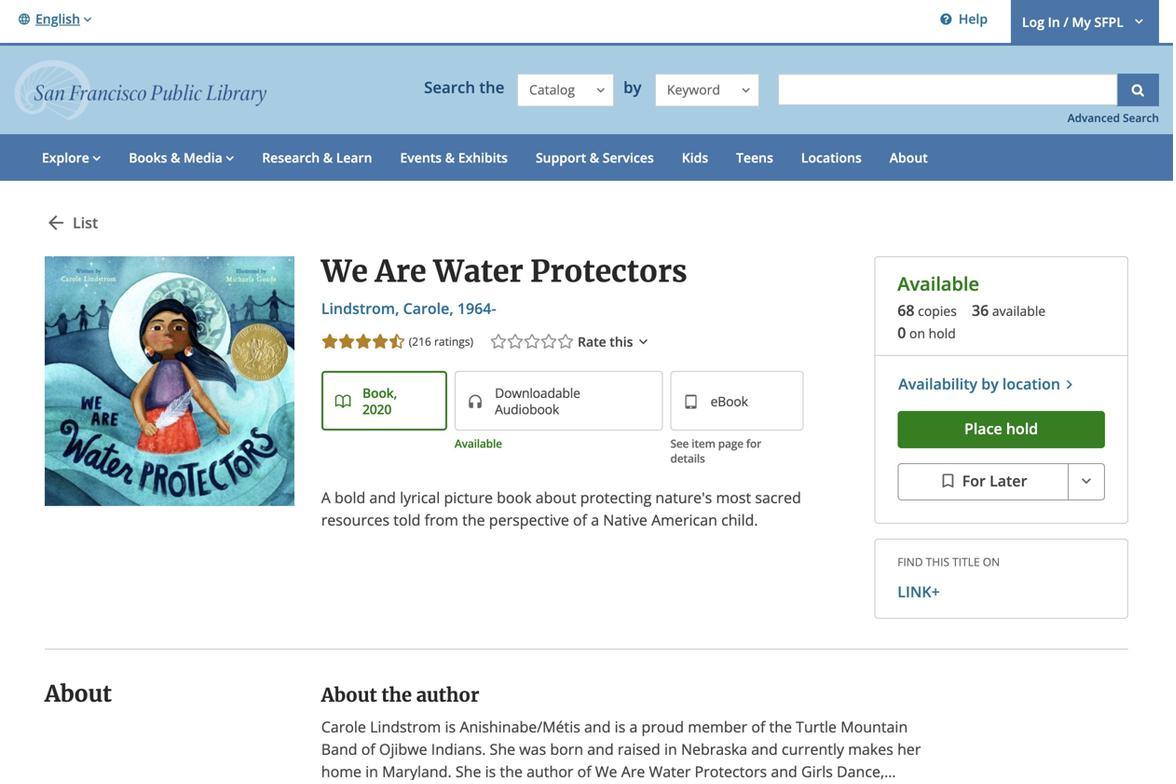 Task type: locate. For each thing, give the bounding box(es) containing it.
lyrical
[[400, 488, 440, 508]]

1 horizontal spatial arrow image
[[1127, 12, 1148, 29]]

1 horizontal spatial search
[[1123, 110, 1160, 125]]

on inside 36 available 0 on hold
[[910, 324, 926, 342]]

1 vertical spatial available
[[455, 436, 502, 451]]

search down search image
[[1123, 110, 1160, 125]]

0 horizontal spatial we
[[321, 253, 368, 290]]

keyword button
[[655, 74, 760, 107]]

is down the indians.
[[485, 761, 496, 780]]

book
[[497, 488, 532, 508]]

picture
[[444, 488, 493, 508]]

this right find
[[926, 554, 950, 569]]

for later button
[[898, 463, 1069, 500]]

& right "support"
[[590, 149, 599, 166]]

1 horizontal spatial on
[[983, 554, 1000, 569]]

0 horizontal spatial protectors
[[531, 253, 688, 290]]

1 horizontal spatial author
[[527, 761, 574, 780]]

68
[[898, 300, 915, 320]]

and right born
[[588, 739, 614, 759]]

& right the 'books'
[[171, 149, 180, 166]]

& for research
[[323, 149, 333, 166]]

arrow image left research
[[223, 149, 234, 166]]

0 vertical spatial are
[[375, 253, 427, 290]]

2 svg star image from the left
[[337, 332, 356, 351]]

1 horizontal spatial we
[[595, 761, 618, 780]]

0 vertical spatial water
[[434, 253, 523, 290]]

0 horizontal spatial in
[[366, 761, 378, 780]]

0 vertical spatial by
[[624, 76, 646, 98]]

1 horizontal spatial protectors
[[695, 761, 767, 780]]

downloadable audiobook
[[495, 384, 581, 418]]

arrow image inside log in / my sfpl 'link'
[[1127, 12, 1148, 29]]

arrow image right the sfpl
[[1127, 12, 1148, 29]]

0 vertical spatial on
[[910, 324, 926, 342]]

1 horizontal spatial hold
[[1007, 418, 1039, 438]]

locations
[[802, 149, 862, 166]]

1 horizontal spatial water
[[649, 761, 691, 780]]

nebraska
[[681, 739, 748, 759]]

and
[[370, 488, 396, 508], [584, 717, 611, 737], [588, 739, 614, 759], [752, 739, 778, 759], [771, 761, 798, 780]]

1964-
[[458, 298, 496, 318]]

this for rate
[[610, 333, 633, 351]]

1 vertical spatial protectors
[[695, 761, 767, 780]]

0 horizontal spatial on
[[910, 324, 926, 342]]

book
[[363, 384, 394, 402]]

find
[[898, 554, 923, 569]]

1 svg star outline image from the left
[[489, 332, 508, 351]]

1 vertical spatial arrow image
[[89, 149, 101, 166]]

author up lindstrom
[[416, 684, 479, 707]]

1 horizontal spatial this
[[926, 554, 950, 569]]

1 vertical spatial on
[[983, 554, 1000, 569]]

about the author
[[321, 684, 479, 707]]

1 & from the left
[[171, 149, 180, 166]]

a
[[321, 488, 331, 508]]

a left native
[[591, 510, 599, 530]]

1 horizontal spatial she
[[490, 739, 516, 759]]

author down born
[[527, 761, 574, 780]]

on right 0
[[910, 324, 926, 342]]

svg arrow back image
[[45, 212, 67, 234]]

2 horizontal spatial is
[[615, 717, 626, 737]]

in down proud
[[665, 739, 677, 759]]

born
[[550, 739, 584, 759]]

1 vertical spatial by
[[982, 374, 999, 394]]

link+
[[898, 581, 940, 602]]

svg ebook image
[[683, 393, 700, 410]]

water down raised
[[649, 761, 691, 780]]

1 vertical spatial a
[[630, 717, 638, 737]]

arrow image inside explore link
[[89, 149, 101, 166]]

she down the indians.
[[456, 761, 481, 780]]

1 vertical spatial hold
[[1007, 418, 1039, 438]]

0 vertical spatial search
[[424, 76, 475, 98]]

help link
[[933, 0, 993, 43]]

1 horizontal spatial in
[[665, 739, 677, 759]]

0 vertical spatial hold
[[929, 324, 956, 342]]

svg chevron down image
[[635, 332, 652, 351]]

are down raised
[[621, 761, 645, 780]]

for
[[963, 471, 986, 491]]

this for find
[[926, 554, 950, 569]]

1 vertical spatial she
[[456, 761, 481, 780]]

this left svg chevron down image
[[610, 333, 633, 351]]

a
[[591, 510, 599, 530], [630, 717, 638, 737]]

are up the lindstrom, carole, 1964- link
[[375, 253, 427, 290]]

her
[[898, 739, 921, 759]]

support & services
[[536, 149, 654, 166]]

proud
[[642, 717, 684, 737]]

rate this button
[[488, 331, 655, 352]]

arrow image
[[80, 9, 92, 29], [89, 149, 101, 166]]

we
[[321, 253, 368, 290], [595, 761, 618, 780]]

english
[[35, 10, 80, 27]]

1 vertical spatial author
[[527, 761, 574, 780]]

1 horizontal spatial available
[[898, 271, 980, 297]]

the left catalog
[[479, 76, 505, 98]]

protectors
[[531, 253, 688, 290], [695, 761, 767, 780]]

0 horizontal spatial available
[[455, 436, 502, 451]]

3 svg star outline image from the left
[[556, 332, 575, 351]]

we inside we are water protectors lindstrom, carole, 1964-
[[321, 253, 368, 290]]

& right events
[[445, 149, 455, 166]]

search up "events & exhibits"
[[424, 76, 475, 98]]

2 horizontal spatial about
[[890, 149, 928, 166]]

ratings
[[434, 334, 470, 349]]

water up 1964- at the top left of the page
[[434, 253, 523, 290]]

audiobook
[[495, 400, 559, 418]]

author
[[416, 684, 479, 707], [527, 761, 574, 780]]

locations link
[[788, 134, 876, 181]]

arrow image
[[1127, 12, 1148, 29], [223, 149, 234, 166]]

carole lindstrom is anishinabe/métis and is a proud member of the turtle mountain band of ojibwe indians. she was born and raised in nebraska and currently makes her home in maryland. she is the author of we are water protectors and girls dance,…
[[321, 717, 921, 780]]

3 svg star image from the left
[[354, 332, 373, 351]]

0 vertical spatial arrow image
[[80, 9, 92, 29]]

about inside about link
[[890, 149, 928, 166]]

band
[[321, 739, 358, 759]]

svg star outline image right ")"
[[506, 332, 525, 351]]

1 vertical spatial are
[[621, 761, 645, 780]]

arrow image up the "san francisco public library" image
[[80, 9, 92, 29]]

hold right place at the bottom right
[[1007, 418, 1039, 438]]

later
[[990, 471, 1028, 491]]

this inside popup button
[[610, 333, 633, 351]]

exhibits
[[458, 149, 508, 166]]

2 & from the left
[[323, 149, 333, 166]]

she down anishinabe/métis
[[490, 739, 516, 759]]

about
[[890, 149, 928, 166], [45, 680, 112, 708], [321, 684, 377, 707]]

and inside a bold and lyrical picture book about protecting nature's most sacred resources told from the perspective of a native american child.
[[370, 488, 396, 508]]

a up raised
[[630, 717, 638, 737]]

4 & from the left
[[590, 149, 599, 166]]

protectors down nebraska
[[695, 761, 767, 780]]

svg star outline image
[[489, 332, 508, 351], [540, 332, 558, 351], [556, 332, 575, 351]]

a bold and lyrical picture book about protecting nature's most sacred resources told from the perspective of a native american child.
[[321, 488, 802, 530]]

0 vertical spatial we
[[321, 253, 368, 290]]

explore link
[[28, 134, 115, 181]]

author inside carole lindstrom is anishinabe/métis and is a proud member of the turtle mountain band of ojibwe indians. she was born and raised in nebraska and currently makes her home in maryland. she is the author of we are water protectors and girls dance,…
[[527, 761, 574, 780]]

the
[[479, 76, 505, 98], [462, 510, 485, 530], [382, 684, 412, 707], [769, 717, 792, 737], [500, 761, 523, 780]]

0 horizontal spatial water
[[434, 253, 523, 290]]

1 vertical spatial water
[[649, 761, 691, 780]]

0 vertical spatial a
[[591, 510, 599, 530]]

log in / my sfpl link
[[1011, 0, 1160, 43]]

0 vertical spatial available
[[898, 271, 980, 297]]

location
[[1003, 374, 1061, 394]]

support & services link
[[522, 134, 668, 181]]

anishinabe/métis
[[460, 717, 581, 737]]

books & media link
[[115, 134, 248, 181]]

child.
[[722, 510, 758, 530]]

None search field
[[778, 74, 1118, 106]]

by left location
[[982, 374, 999, 394]]

and right bold
[[370, 488, 396, 508]]

is up raised
[[615, 717, 626, 737]]

by left keyword
[[624, 76, 646, 98]]

about for about link
[[890, 149, 928, 166]]

& left learn
[[323, 149, 333, 166]]

availability by location
[[899, 374, 1061, 394]]

hold inside button
[[1007, 418, 1039, 438]]

svg chevron down image
[[1078, 471, 1096, 490]]

for
[[747, 436, 762, 451]]

1 vertical spatial we
[[595, 761, 618, 780]]

turtle
[[796, 717, 837, 737]]

0 horizontal spatial search
[[424, 76, 475, 98]]

0 horizontal spatial hold
[[929, 324, 956, 342]]

0 vertical spatial protectors
[[531, 253, 688, 290]]

services
[[603, 149, 654, 166]]

water inside we are water protectors lindstrom, carole, 1964-
[[434, 253, 523, 290]]

list
[[73, 213, 98, 233]]

ebook link
[[671, 371, 804, 431]]

by inside availability by location button
[[982, 374, 999, 394]]

0 horizontal spatial a
[[591, 510, 599, 530]]

on right title
[[983, 554, 1000, 569]]

of down about
[[573, 510, 587, 530]]

on
[[910, 324, 926, 342], [983, 554, 1000, 569]]

available up copies
[[898, 271, 980, 297]]

0 vertical spatial this
[[610, 333, 633, 351]]

1 vertical spatial arrow image
[[223, 149, 234, 166]]

0 vertical spatial arrow image
[[1127, 12, 1148, 29]]

protecting
[[580, 488, 652, 508]]

arrow image left the 'books'
[[89, 149, 101, 166]]

1 horizontal spatial is
[[485, 761, 496, 780]]

arrow image inside books & media link
[[223, 149, 234, 166]]

place hold button
[[898, 411, 1106, 448]]

log
[[1023, 13, 1045, 31]]

1 vertical spatial search
[[1123, 110, 1160, 125]]

68 copies
[[898, 300, 957, 320]]

protectors up rate this at the top of the page
[[531, 253, 688, 290]]

0 vertical spatial author
[[416, 684, 479, 707]]

by
[[624, 76, 646, 98], [982, 374, 999, 394]]

protectors inside we are water protectors lindstrom, carole, 1964-
[[531, 253, 688, 290]]

in right the home
[[366, 761, 378, 780]]

is
[[445, 717, 456, 737], [615, 717, 626, 737], [485, 761, 496, 780]]

is up the indians.
[[445, 717, 456, 737]]

nature's
[[656, 488, 712, 508]]

details
[[671, 451, 705, 466]]

and left "currently"
[[752, 739, 778, 759]]

svg star outline image
[[506, 332, 525, 351], [523, 332, 542, 351]]

this
[[610, 333, 633, 351], [926, 554, 950, 569]]

research & learn link
[[248, 134, 386, 181]]

research
[[262, 149, 320, 166]]

36
[[972, 300, 989, 320]]

0 horizontal spatial about
[[45, 680, 112, 708]]

search the
[[424, 76, 505, 98]]

0 vertical spatial in
[[665, 739, 677, 759]]

svg book image
[[334, 393, 351, 410]]

1 horizontal spatial are
[[621, 761, 645, 780]]

and left proud
[[584, 717, 611, 737]]

available down svg audiobook image
[[455, 436, 502, 451]]

find this title on
[[898, 554, 1000, 569]]

& for support
[[590, 149, 599, 166]]

we inside carole lindstrom is anishinabe/métis and is a proud member of the turtle mountain band of ojibwe indians. she was born and raised in nebraska and currently makes her home in maryland. she is the author of we are water protectors and girls dance,…
[[595, 761, 618, 780]]

svg star image
[[320, 332, 339, 351], [337, 332, 356, 351], [354, 332, 373, 351], [371, 332, 389, 351]]

was
[[519, 739, 546, 759]]

1 horizontal spatial a
[[630, 717, 638, 737]]

0 horizontal spatial this
[[610, 333, 633, 351]]

explore
[[42, 149, 89, 166]]

0 horizontal spatial arrow image
[[223, 149, 234, 166]]

3 & from the left
[[445, 149, 455, 166]]

learn
[[336, 149, 372, 166]]

1 vertical spatial this
[[926, 554, 950, 569]]

search
[[424, 76, 475, 98], [1123, 110, 1160, 125]]

the down picture at the bottom left of the page
[[462, 510, 485, 530]]

1 svg star image from the left
[[320, 332, 339, 351]]

a inside carole lindstrom is anishinabe/métis and is a proud member of the turtle mountain band of ojibwe indians. she was born and raised in nebraska and currently makes her home in maryland. she is the author of we are water protectors and girls dance,…
[[630, 717, 638, 737]]

1 horizontal spatial by
[[982, 374, 999, 394]]

support
[[536, 149, 586, 166]]

svg star outline image up downloadable at the left of page
[[523, 332, 542, 351]]

hold down copies
[[929, 324, 956, 342]]

0 horizontal spatial are
[[375, 253, 427, 290]]

1 horizontal spatial about
[[321, 684, 377, 707]]

help circled image
[[937, 10, 956, 27]]

about link
[[876, 134, 942, 181]]



Task type: describe. For each thing, give the bounding box(es) containing it.
0
[[898, 323, 906, 343]]

are inside carole lindstrom is anishinabe/métis and is a proud member of the turtle mountain band of ojibwe indians. she was born and raised in nebraska and currently makes her home in maryland. she is the author of we are water protectors and girls dance,…
[[621, 761, 645, 780]]

of down born
[[578, 761, 592, 780]]

english link
[[14, 0, 96, 38]]

copies
[[918, 302, 957, 320]]

4 svg star image from the left
[[371, 332, 389, 351]]

2020
[[363, 400, 392, 418]]

of right band
[[361, 739, 375, 759]]

member
[[688, 717, 748, 737]]

keyword
[[667, 81, 720, 99]]

lindstrom
[[370, 717, 441, 737]]

( 216 ratings )
[[409, 334, 474, 349]]

in
[[1048, 13, 1061, 31]]

makes
[[848, 739, 894, 759]]

we are water protectors lindstrom, carole, 1964-
[[321, 253, 688, 318]]

hold inside 36 available 0 on hold
[[929, 324, 956, 342]]

see item page for details
[[671, 436, 762, 466]]

the inside a bold and lyrical picture book about protecting nature's most sacred resources told from the perspective of a native american child.
[[462, 510, 485, 530]]

advanced search
[[1068, 110, 1160, 125]]

title
[[953, 554, 980, 569]]

dance,…
[[837, 761, 896, 780]]

girls
[[802, 761, 833, 780]]

on for title
[[983, 554, 1000, 569]]

svg chevron right image
[[1061, 376, 1079, 394]]

books & media
[[129, 149, 223, 166]]

1 vertical spatial in
[[366, 761, 378, 780]]

0 horizontal spatial she
[[456, 761, 481, 780]]

rate this
[[578, 333, 633, 351]]

lindstrom,
[[321, 298, 399, 318]]

currently
[[782, 739, 845, 759]]

teens link
[[723, 134, 788, 181]]

from
[[425, 510, 459, 530]]

,
[[394, 384, 397, 402]]

on for 0
[[910, 324, 926, 342]]

teens
[[737, 149, 774, 166]]

see
[[671, 436, 689, 451]]

american
[[652, 510, 718, 530]]

native
[[603, 510, 648, 530]]

availability by location button
[[898, 372, 1080, 396]]

about for about the author
[[321, 684, 377, 707]]

svg audiobook image
[[467, 393, 484, 410]]

events
[[400, 149, 442, 166]]

/
[[1064, 13, 1069, 31]]

kids link
[[668, 134, 723, 181]]

media
[[184, 149, 223, 166]]

216
[[412, 334, 431, 349]]

downloadable
[[495, 384, 581, 402]]

told
[[394, 510, 421, 530]]

(
[[409, 334, 412, 349]]

resources
[[321, 510, 390, 530]]

events & exhibits
[[400, 149, 508, 166]]

& for events
[[445, 149, 455, 166]]

advanced
[[1068, 110, 1120, 125]]

arrow image for log in / my sfpl
[[1127, 12, 1148, 29]]

maryland.
[[382, 761, 452, 780]]

carole
[[321, 717, 366, 737]]

available
[[993, 302, 1046, 320]]

book , 2020
[[363, 384, 397, 418]]

log in / my sfpl
[[1023, 13, 1124, 31]]

1 svg star outline image from the left
[[506, 332, 525, 351]]

the left turtle at the right bottom of the page
[[769, 717, 792, 737]]

0 vertical spatial she
[[490, 739, 516, 759]]

events & exhibits link
[[386, 134, 522, 181]]

catalog button
[[517, 74, 614, 107]]

downloadable audiobook link
[[455, 371, 663, 431]]

svg half star image
[[388, 332, 406, 351]]

arrow image for books & media
[[223, 149, 234, 166]]

lindstrom, carole, 1964- link
[[321, 298, 496, 318]]

list link
[[45, 204, 98, 242]]

0 horizontal spatial by
[[624, 76, 646, 98]]

link+ link
[[898, 581, 1106, 603]]

search image
[[1129, 81, 1147, 99]]

sfpl
[[1095, 13, 1124, 31]]

& for books
[[171, 149, 180, 166]]

svg shelves outline image
[[939, 471, 958, 490]]

are inside we are water protectors lindstrom, carole, 1964-
[[375, 253, 427, 290]]

ebook
[[711, 392, 748, 410]]

bold
[[335, 488, 366, 508]]

rate
[[578, 333, 607, 351]]

protectors inside carole lindstrom is anishinabe/métis and is a proud member of the turtle mountain band of ojibwe indians. she was born and raised in nebraska and currently makes her home in maryland. she is the author of we are water protectors and girls dance,…
[[695, 761, 767, 780]]

2 svg star outline image from the left
[[540, 332, 558, 351]]

raised
[[618, 739, 661, 759]]

mountain
[[841, 717, 908, 737]]

of right member
[[752, 717, 766, 737]]

of inside a bold and lyrical picture book about protecting nature's most sacred resources told from the perspective of a native american child.
[[573, 510, 587, 530]]

place hold
[[965, 418, 1039, 438]]

and left girls
[[771, 761, 798, 780]]

2 svg star outline image from the left
[[523, 332, 542, 351]]

help
[[959, 10, 988, 27]]

place
[[965, 418, 1003, 438]]

most
[[716, 488, 752, 508]]

water inside carole lindstrom is anishinabe/métis and is a proud member of the turtle mountain band of ojibwe indians. she was born and raised in nebraska and currently makes her home in maryland. she is the author of we are water protectors and girls dance,…
[[649, 761, 691, 780]]

availability
[[899, 374, 978, 394]]

0 horizontal spatial is
[[445, 717, 456, 737]]

san francisco public library image
[[14, 60, 266, 120]]

page
[[718, 436, 744, 451]]

the up lindstrom
[[382, 684, 412, 707]]

arrow image inside "english" link
[[80, 9, 92, 29]]

perspective
[[489, 510, 569, 530]]

ojibwe
[[379, 739, 427, 759]]

a inside a bold and lyrical picture book about protecting nature's most sacred resources told from the perspective of a native american child.
[[591, 510, 599, 530]]

research & learn
[[262, 149, 372, 166]]

0 horizontal spatial author
[[416, 684, 479, 707]]

books
[[129, 149, 167, 166]]

indians.
[[431, 739, 486, 759]]

the down was
[[500, 761, 523, 780]]



Task type: vqa. For each thing, say whether or not it's contained in the screenshot.


